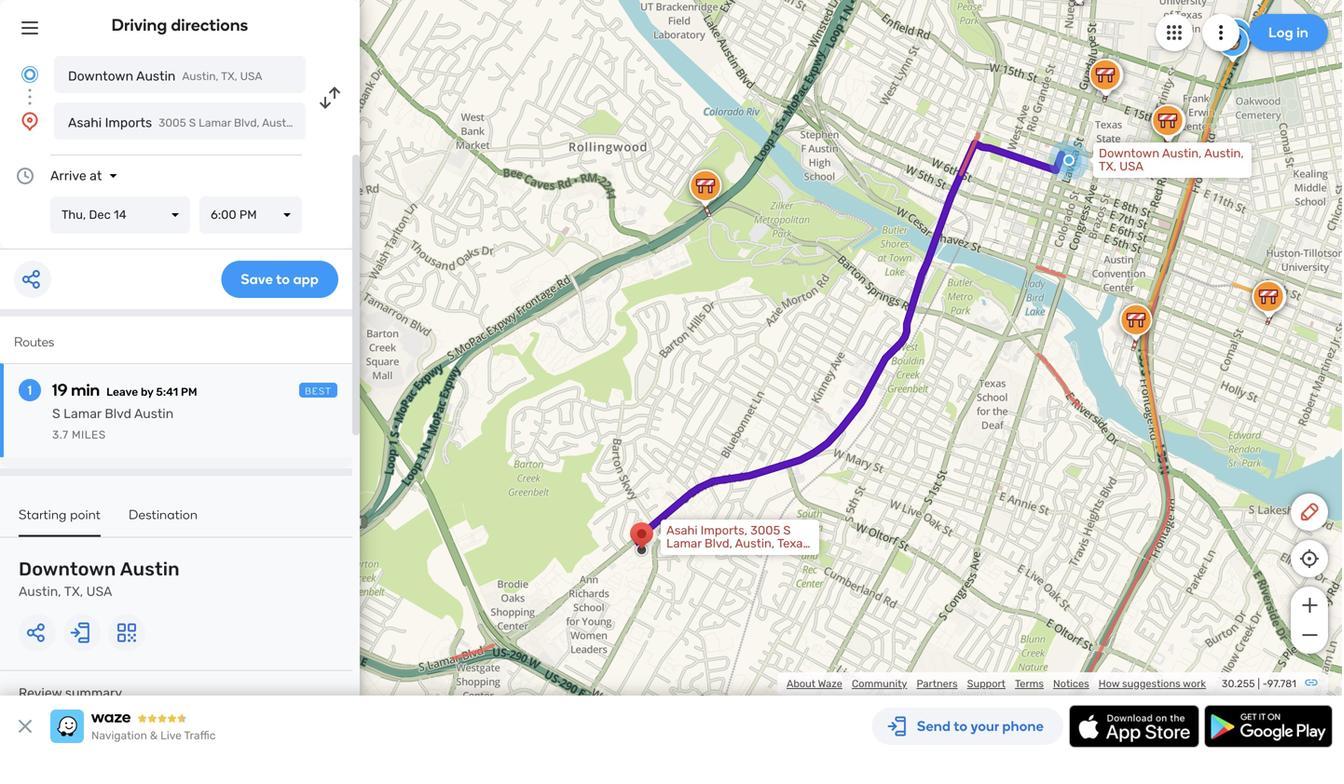 Task type: locate. For each thing, give the bounding box(es) containing it.
united inside asahi imports 3005 s lamar blvd, austin, texas, united states
[[336, 117, 371, 130]]

blvd, for imports
[[234, 117, 260, 130]]

1 vertical spatial downtown austin austin, tx, usa
[[19, 559, 180, 600]]

2 horizontal spatial lamar
[[667, 537, 702, 551]]

0 vertical spatial downtown austin austin, tx, usa
[[68, 69, 262, 84]]

lamar
[[199, 117, 231, 130], [64, 406, 102, 422], [667, 537, 702, 551]]

driving directions
[[111, 15, 248, 35]]

30.255
[[1222, 678, 1255, 691]]

asahi left imports,
[[667, 524, 698, 538]]

0 horizontal spatial tx,
[[64, 585, 83, 600]]

downtown
[[68, 69, 133, 84], [1099, 146, 1160, 161], [19, 559, 116, 581]]

arrive
[[50, 168, 86, 184]]

97.781
[[1268, 678, 1297, 691]]

s inside asahi imports, 3005 s lamar blvd, austin, texas, united states
[[783, 524, 791, 538]]

1 horizontal spatial asahi
[[667, 524, 698, 538]]

austin down the destination button
[[120, 559, 180, 581]]

6:00 pm list box
[[200, 197, 302, 234]]

6:00 pm
[[211, 208, 257, 222]]

usa
[[240, 70, 262, 83], [1120, 159, 1144, 174], [86, 585, 112, 600]]

1 vertical spatial texas,
[[777, 537, 812, 551]]

downtown austin austin, tx, usa down point
[[19, 559, 180, 600]]

2 vertical spatial tx,
[[64, 585, 83, 600]]

0 horizontal spatial 3005
[[159, 117, 186, 130]]

0 vertical spatial united
[[336, 117, 371, 130]]

1 vertical spatial 3005
[[751, 524, 781, 538]]

2 horizontal spatial s
[[783, 524, 791, 538]]

austin down by
[[134, 406, 174, 422]]

blvd, inside asahi imports 3005 s lamar blvd, austin, texas, united states
[[234, 117, 260, 130]]

link image
[[1304, 676, 1319, 691]]

states inside asahi imports 3005 s lamar blvd, austin, texas, united states
[[373, 117, 407, 130]]

1 vertical spatial austin
[[134, 406, 174, 422]]

community link
[[852, 678, 908, 691]]

leave
[[106, 386, 138, 399]]

1 horizontal spatial tx,
[[221, 70, 237, 83]]

0 horizontal spatial usa
[[86, 585, 112, 600]]

notices
[[1054, 678, 1090, 691]]

by
[[141, 386, 153, 399]]

clock image
[[14, 165, 36, 187]]

texas, for imports,
[[777, 537, 812, 551]]

1 vertical spatial lamar
[[64, 406, 102, 422]]

review summary
[[19, 686, 122, 702]]

1 horizontal spatial pm
[[239, 208, 257, 222]]

1 horizontal spatial united
[[667, 550, 704, 565]]

pm
[[239, 208, 257, 222], [181, 386, 197, 399]]

1 vertical spatial asahi
[[667, 524, 698, 538]]

united inside asahi imports, 3005 s lamar blvd, austin, texas, united states
[[667, 550, 704, 565]]

&
[[150, 730, 158, 743]]

texas, inside asahi imports 3005 s lamar blvd, austin, texas, united states
[[301, 117, 333, 130]]

pm inside list box
[[239, 208, 257, 222]]

0 horizontal spatial asahi
[[68, 115, 102, 131]]

1 horizontal spatial states
[[707, 550, 744, 565]]

starting point button
[[19, 507, 101, 537]]

community
[[852, 678, 908, 691]]

tx, inside downtown austin, austin, tx, usa
[[1099, 159, 1117, 174]]

asahi
[[68, 115, 102, 131], [667, 524, 698, 538]]

united for imports
[[336, 117, 371, 130]]

1 horizontal spatial blvd,
[[705, 537, 733, 551]]

0 horizontal spatial states
[[373, 117, 407, 130]]

s inside asahi imports 3005 s lamar blvd, austin, texas, united states
[[189, 117, 196, 130]]

0 horizontal spatial united
[[336, 117, 371, 130]]

support link
[[967, 678, 1006, 691]]

s lamar blvd austin 3.7 miles
[[52, 406, 174, 442]]

0 vertical spatial 3005
[[159, 117, 186, 130]]

0 vertical spatial texas,
[[301, 117, 333, 130]]

s right 'imports'
[[189, 117, 196, 130]]

pm right 5:41
[[181, 386, 197, 399]]

2 vertical spatial downtown
[[19, 559, 116, 581]]

2 horizontal spatial tx,
[[1099, 159, 1117, 174]]

3005
[[159, 117, 186, 130], [751, 524, 781, 538]]

s for imports
[[189, 117, 196, 130]]

1 vertical spatial blvd,
[[705, 537, 733, 551]]

work
[[1183, 678, 1206, 691]]

waze
[[818, 678, 843, 691]]

s
[[189, 117, 196, 130], [52, 406, 60, 422], [783, 524, 791, 538]]

1 horizontal spatial 3005
[[751, 524, 781, 538]]

blvd, for imports,
[[705, 537, 733, 551]]

starting point
[[19, 507, 101, 523]]

0 vertical spatial usa
[[240, 70, 262, 83]]

lamar for imports
[[199, 117, 231, 130]]

6:00
[[211, 208, 237, 222]]

traffic
[[184, 730, 216, 743]]

pm right 6:00 in the top left of the page
[[239, 208, 257, 222]]

how
[[1099, 678, 1120, 691]]

notices link
[[1054, 678, 1090, 691]]

downtown inside "downtown austin austin, tx, usa"
[[19, 559, 116, 581]]

lamar inside asahi imports, 3005 s lamar blvd, austin, texas, united states
[[667, 537, 702, 551]]

pm inside 19 min leave by 5:41 pm
[[181, 386, 197, 399]]

0 vertical spatial asahi
[[68, 115, 102, 131]]

0 horizontal spatial texas,
[[301, 117, 333, 130]]

navigation
[[91, 730, 147, 743]]

austin down 'driving'
[[136, 69, 176, 84]]

0 horizontal spatial blvd,
[[234, 117, 260, 130]]

1 vertical spatial usa
[[1120, 159, 1144, 174]]

0 vertical spatial lamar
[[199, 117, 231, 130]]

s up 3.7
[[52, 406, 60, 422]]

2 vertical spatial lamar
[[667, 537, 702, 551]]

directions
[[171, 15, 248, 35]]

2 horizontal spatial usa
[[1120, 159, 1144, 174]]

1 horizontal spatial s
[[189, 117, 196, 130]]

blvd
[[105, 406, 131, 422]]

blvd,
[[234, 117, 260, 130], [705, 537, 733, 551]]

downtown austin austin, tx, usa
[[68, 69, 262, 84], [19, 559, 180, 600]]

1 horizontal spatial texas,
[[777, 537, 812, 551]]

2 vertical spatial austin
[[120, 559, 180, 581]]

0 vertical spatial austin
[[136, 69, 176, 84]]

3005 right 'imports'
[[159, 117, 186, 130]]

united
[[336, 117, 371, 130], [667, 550, 704, 565]]

asahi inside asahi imports, 3005 s lamar blvd, austin, texas, united states
[[667, 524, 698, 538]]

1 vertical spatial states
[[707, 550, 744, 565]]

1 vertical spatial united
[[667, 550, 704, 565]]

min
[[71, 380, 100, 400]]

3005 inside asahi imports, 3005 s lamar blvd, austin, texas, united states
[[751, 524, 781, 538]]

0 vertical spatial blvd,
[[234, 117, 260, 130]]

texas, inside asahi imports, 3005 s lamar blvd, austin, texas, united states
[[777, 537, 812, 551]]

asahi imports 3005 s lamar blvd, austin, texas, united states
[[68, 115, 407, 131]]

blvd, inside asahi imports, 3005 s lamar blvd, austin, texas, united states
[[705, 537, 733, 551]]

0 vertical spatial pm
[[239, 208, 257, 222]]

s right imports,
[[783, 524, 791, 538]]

0 vertical spatial s
[[189, 117, 196, 130]]

best
[[305, 386, 332, 397]]

1 vertical spatial s
[[52, 406, 60, 422]]

destination button
[[129, 507, 198, 536]]

about waze community partners support terms notices how suggestions work
[[787, 678, 1206, 691]]

at
[[90, 168, 102, 184]]

2 vertical spatial s
[[783, 524, 791, 538]]

austin,
[[182, 70, 219, 83], [262, 117, 299, 130], [1163, 146, 1202, 161], [1205, 146, 1244, 161], [735, 537, 775, 551], [19, 585, 61, 600]]

downtown austin austin, tx, usa down driving directions
[[68, 69, 262, 84]]

asahi left 'imports'
[[68, 115, 102, 131]]

1 vertical spatial tx,
[[1099, 159, 1117, 174]]

tx,
[[221, 70, 237, 83], [1099, 159, 1117, 174], [64, 585, 83, 600]]

0 vertical spatial states
[[373, 117, 407, 130]]

about
[[787, 678, 816, 691]]

0 horizontal spatial lamar
[[64, 406, 102, 422]]

texas,
[[301, 117, 333, 130], [777, 537, 812, 551]]

3005 for imports
[[159, 117, 186, 130]]

1 horizontal spatial lamar
[[199, 117, 231, 130]]

lamar inside asahi imports 3005 s lamar blvd, austin, texas, united states
[[199, 117, 231, 130]]

austin
[[136, 69, 176, 84], [134, 406, 174, 422], [120, 559, 180, 581]]

driving
[[111, 15, 167, 35]]

states inside asahi imports, 3005 s lamar blvd, austin, texas, united states
[[707, 550, 744, 565]]

0 horizontal spatial s
[[52, 406, 60, 422]]

s inside s lamar blvd austin 3.7 miles
[[52, 406, 60, 422]]

3005 inside asahi imports 3005 s lamar blvd, austin, texas, united states
[[159, 117, 186, 130]]

1 vertical spatial downtown
[[1099, 146, 1160, 161]]

3005 right imports,
[[751, 524, 781, 538]]

0 horizontal spatial pm
[[181, 386, 197, 399]]

1 vertical spatial pm
[[181, 386, 197, 399]]

2 vertical spatial usa
[[86, 585, 112, 600]]

lamar for imports,
[[667, 537, 702, 551]]

partners
[[917, 678, 958, 691]]

states
[[373, 117, 407, 130], [707, 550, 744, 565]]

thu, dec 14
[[62, 208, 126, 222]]



Task type: vqa. For each thing, say whether or not it's contained in the screenshot.
Lunch
no



Task type: describe. For each thing, give the bounding box(es) containing it.
states for imports,
[[707, 550, 744, 565]]

summary
[[65, 686, 122, 702]]

|
[[1258, 678, 1260, 691]]

3.7
[[52, 429, 69, 442]]

dec
[[89, 208, 111, 222]]

support
[[967, 678, 1006, 691]]

30.255 | -97.781
[[1222, 678, 1297, 691]]

0 vertical spatial downtown
[[68, 69, 133, 84]]

3005 for imports,
[[751, 524, 781, 538]]

united for imports,
[[667, 550, 704, 565]]

starting
[[19, 507, 67, 523]]

asahi for imports,
[[667, 524, 698, 538]]

imports
[[105, 115, 152, 131]]

thu, dec 14 list box
[[50, 197, 190, 234]]

thu,
[[62, 208, 86, 222]]

navigation & live traffic
[[91, 730, 216, 743]]

1
[[28, 383, 32, 399]]

-
[[1263, 678, 1268, 691]]

19
[[52, 380, 68, 400]]

x image
[[14, 716, 36, 738]]

lamar inside s lamar blvd austin 3.7 miles
[[64, 406, 102, 422]]

zoom in image
[[1298, 595, 1322, 617]]

destination
[[129, 507, 198, 523]]

review
[[19, 686, 62, 702]]

partners link
[[917, 678, 958, 691]]

arrive at
[[50, 168, 102, 184]]

19 min leave by 5:41 pm
[[52, 380, 197, 400]]

downtown austin, austin, tx, usa
[[1099, 146, 1244, 174]]

downtown inside downtown austin, austin, tx, usa
[[1099, 146, 1160, 161]]

zoom out image
[[1298, 625, 1322, 647]]

pencil image
[[1299, 502, 1321, 524]]

suggestions
[[1123, 678, 1181, 691]]

routes
[[14, 334, 54, 350]]

live
[[160, 730, 182, 743]]

5:41
[[156, 386, 178, 399]]

about waze link
[[787, 678, 843, 691]]

miles
[[72, 429, 106, 442]]

states for imports
[[373, 117, 407, 130]]

austin, inside asahi imports 3005 s lamar blvd, austin, texas, united states
[[262, 117, 299, 130]]

austin inside "downtown austin austin, tx, usa"
[[120, 559, 180, 581]]

location image
[[19, 110, 41, 132]]

s for imports,
[[783, 524, 791, 538]]

how suggestions work link
[[1099, 678, 1206, 691]]

asahi for imports
[[68, 115, 102, 131]]

texas, for imports
[[301, 117, 333, 130]]

0 vertical spatial tx,
[[221, 70, 237, 83]]

point
[[70, 507, 101, 523]]

terms
[[1015, 678, 1044, 691]]

1 horizontal spatial usa
[[240, 70, 262, 83]]

14
[[114, 208, 126, 222]]

usa inside downtown austin, austin, tx, usa
[[1120, 159, 1144, 174]]

current location image
[[19, 63, 41, 86]]

asahi imports, 3005 s lamar blvd, austin, texas, united states
[[667, 524, 812, 565]]

austin, inside asahi imports, 3005 s lamar blvd, austin, texas, united states
[[735, 537, 775, 551]]

terms link
[[1015, 678, 1044, 691]]

imports,
[[701, 524, 748, 538]]

austin inside s lamar blvd austin 3.7 miles
[[134, 406, 174, 422]]



